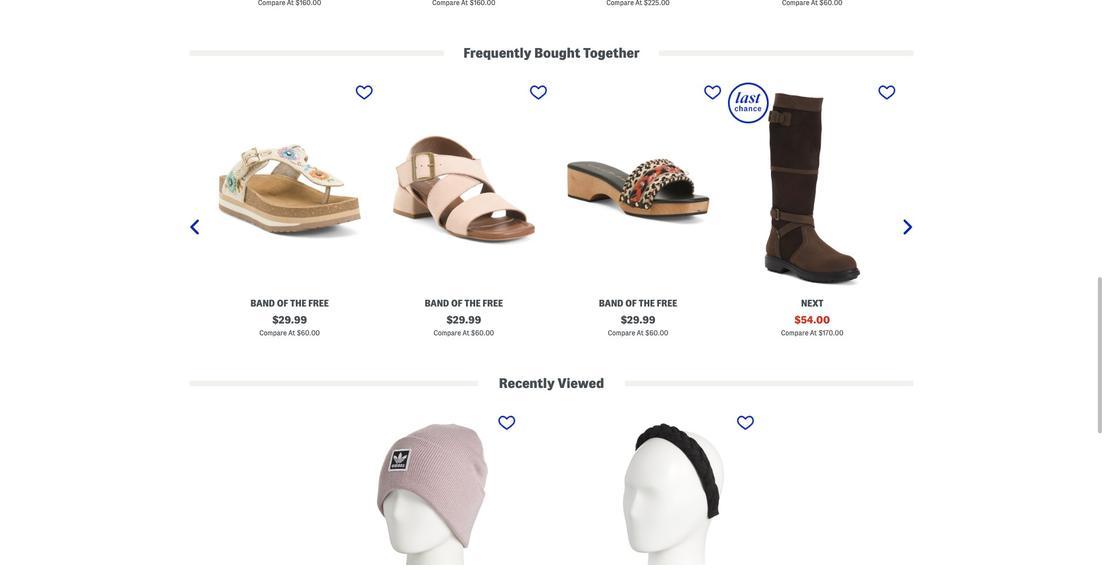 Task type: vqa. For each thing, say whether or not it's contained in the screenshot.


Task type: describe. For each thing, give the bounding box(es) containing it.
frequently bought together
[[464, 46, 640, 60]]

suede elia sandals image
[[380, 83, 548, 294]]

braided headband image
[[587, 413, 756, 565]]

at for made in portugal suede waterproof boots image
[[811, 329, 817, 337]]

band for suede elia sandals image
[[425, 299, 449, 308]]

60.00 for suede elia sandals image
[[476, 329, 494, 337]]

of for the pandora beaded sandals image
[[277, 299, 288, 308]]

celeste beaded crystal sandals image
[[554, 83, 723, 294]]

frequently bought together list
[[28, 82, 914, 375]]

tall utility beanie image
[[348, 413, 517, 565]]

29.99 compare at 60.00 for celeste beaded crystal sandals image
[[608, 315, 669, 337]]

29.99 for suede elia sandals image
[[453, 315, 482, 325]]

60.00 for celeste beaded crystal sandals image
[[650, 329, 669, 337]]

pandora beaded sandals image
[[205, 83, 374, 294]]

54.00
[[801, 315, 831, 325]]

free for the pandora beaded sandals image
[[309, 299, 329, 308]]

recently
[[499, 376, 555, 391]]

recently viewed
[[499, 376, 604, 391]]

the for suede elia sandals image
[[465, 299, 481, 308]]

band of the free for suede elia sandals image
[[425, 299, 503, 308]]

of for suede elia sandals image
[[451, 299, 463, 308]]

frequently
[[464, 46, 532, 60]]

54.00 compare at 170.00
[[782, 315, 844, 337]]

at for the pandora beaded sandals image
[[288, 329, 295, 337]]

29.99 compare at 60.00 for the pandora beaded sandals image
[[260, 315, 320, 337]]

compare for the pandora beaded sandals image
[[260, 329, 287, 337]]

band for celeste beaded crystal sandals image
[[599, 299, 624, 308]]



Task type: locate. For each thing, give the bounding box(es) containing it.
1 horizontal spatial 60.00
[[476, 329, 494, 337]]

1 band from the left
[[251, 299, 275, 308]]

1 60.00 from the left
[[301, 329, 320, 337]]

0 horizontal spatial 29.99
[[279, 315, 307, 325]]

29.99 compare at 60.00 for suede elia sandals image
[[434, 315, 494, 337]]

4 at from the left
[[811, 329, 817, 337]]

1 band of the free from the left
[[251, 299, 329, 308]]

band of the free for celeste beaded crystal sandals image
[[599, 299, 678, 308]]

0 horizontal spatial band
[[251, 299, 275, 308]]

170.00
[[823, 329, 844, 337]]

3 29.99 compare at 60.00 from the left
[[608, 315, 669, 337]]

2 29.99 compare at 60.00 from the left
[[434, 315, 494, 337]]

compare for celeste beaded crystal sandals image
[[608, 329, 636, 337]]

band
[[251, 299, 275, 308], [425, 299, 449, 308], [599, 299, 624, 308]]

band of the free for the pandora beaded sandals image
[[251, 299, 329, 308]]

1 horizontal spatial band
[[425, 299, 449, 308]]

1 horizontal spatial the
[[465, 299, 481, 308]]

60.00 for the pandora beaded sandals image
[[301, 329, 320, 337]]

of for celeste beaded crystal sandals image
[[626, 299, 637, 308]]

2 horizontal spatial 29.99
[[628, 315, 656, 325]]

at for celeste beaded crystal sandals image
[[637, 329, 644, 337]]

of
[[277, 299, 288, 308], [451, 299, 463, 308], [626, 299, 637, 308]]

29.99 compare at 60.00
[[260, 315, 320, 337], [434, 315, 494, 337], [608, 315, 669, 337]]

1 horizontal spatial 29.99
[[453, 315, 482, 325]]

compare for suede elia sandals image
[[434, 329, 461, 337]]

3 band from the left
[[599, 299, 624, 308]]

3 of from the left
[[626, 299, 637, 308]]

3 at from the left
[[637, 329, 644, 337]]

0 horizontal spatial 60.00
[[301, 329, 320, 337]]

0 horizontal spatial 29.99 compare at 60.00
[[260, 315, 320, 337]]

2 horizontal spatial of
[[626, 299, 637, 308]]

2 60.00 from the left
[[476, 329, 494, 337]]

next
[[802, 299, 824, 308]]

0 horizontal spatial of
[[277, 299, 288, 308]]

bought
[[535, 46, 581, 60]]

2 horizontal spatial 29.99 compare at 60.00
[[608, 315, 669, 337]]

band of the free
[[251, 299, 329, 308], [425, 299, 503, 308], [599, 299, 678, 308]]

1 29.99 from the left
[[279, 315, 307, 325]]

band for the pandora beaded sandals image
[[251, 299, 275, 308]]

2 the from the left
[[465, 299, 481, 308]]

3 60.00 from the left
[[650, 329, 669, 337]]

made in portugal suede waterproof boots image
[[728, 83, 897, 294]]

2 compare from the left
[[434, 329, 461, 337]]

2 horizontal spatial 60.00
[[650, 329, 669, 337]]

2 horizontal spatial the
[[639, 299, 655, 308]]

compare
[[260, 329, 287, 337], [434, 329, 461, 337], [608, 329, 636, 337], [782, 329, 809, 337]]

29.99 for celeste beaded crystal sandals image
[[628, 315, 656, 325]]

2 29.99 from the left
[[453, 315, 482, 325]]

1 horizontal spatial of
[[451, 299, 463, 308]]

1 29.99 compare at 60.00 from the left
[[260, 315, 320, 337]]

2 band of the free from the left
[[425, 299, 503, 308]]

compare for made in portugal suede waterproof boots image
[[782, 329, 809, 337]]

0 horizontal spatial free
[[309, 299, 329, 308]]

the
[[290, 299, 307, 308], [465, 299, 481, 308], [639, 299, 655, 308]]

0 horizontal spatial the
[[290, 299, 307, 308]]

3 band of the free from the left
[[599, 299, 678, 308]]

1 horizontal spatial band of the free
[[425, 299, 503, 308]]

2 free from the left
[[483, 299, 503, 308]]

3 compare from the left
[[608, 329, 636, 337]]

2 of from the left
[[451, 299, 463, 308]]

3 29.99 from the left
[[628, 315, 656, 325]]

1 compare from the left
[[260, 329, 287, 337]]

2 horizontal spatial free
[[657, 299, 678, 308]]

free
[[309, 299, 329, 308], [483, 299, 503, 308], [657, 299, 678, 308]]

4 compare from the left
[[782, 329, 809, 337]]

1 horizontal spatial 29.99 compare at 60.00
[[434, 315, 494, 337]]

0 horizontal spatial band of the free
[[251, 299, 329, 308]]

at
[[288, 329, 295, 337], [463, 329, 470, 337], [637, 329, 644, 337], [811, 329, 817, 337]]

29.99 for the pandora beaded sandals image
[[279, 315, 307, 325]]

3 the from the left
[[639, 299, 655, 308]]

29.99
[[279, 315, 307, 325], [453, 315, 482, 325], [628, 315, 656, 325]]

2 horizontal spatial band of the free
[[599, 299, 678, 308]]

2 at from the left
[[463, 329, 470, 337]]

2 horizontal spatial band
[[599, 299, 624, 308]]

together
[[584, 46, 640, 60]]

free for celeste beaded crystal sandals image
[[657, 299, 678, 308]]

1 horizontal spatial free
[[483, 299, 503, 308]]

3 free from the left
[[657, 299, 678, 308]]

1 the from the left
[[290, 299, 307, 308]]

1 free from the left
[[309, 299, 329, 308]]

2 band from the left
[[425, 299, 449, 308]]

the for celeste beaded crystal sandals image
[[639, 299, 655, 308]]

at inside the 54.00 compare at 170.00
[[811, 329, 817, 337]]

free for suede elia sandals image
[[483, 299, 503, 308]]

1 of from the left
[[277, 299, 288, 308]]

at for suede elia sandals image
[[463, 329, 470, 337]]

60.00
[[301, 329, 320, 337], [476, 329, 494, 337], [650, 329, 669, 337]]

compare inside the 54.00 compare at 170.00
[[782, 329, 809, 337]]

1 at from the left
[[288, 329, 295, 337]]

the for the pandora beaded sandals image
[[290, 299, 307, 308]]

viewed
[[558, 376, 604, 391]]



